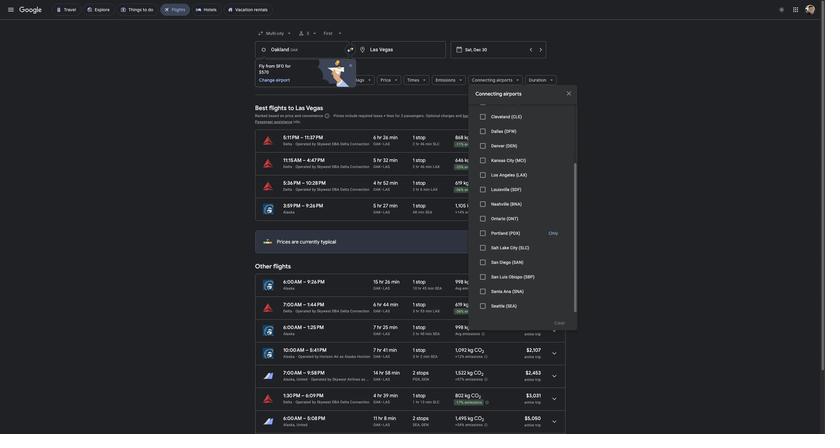 Task type: describe. For each thing, give the bounding box(es) containing it.
7:00 am – 9:58 pm
[[283, 370, 325, 376]]

Departure time: 3:59 PM. text field
[[283, 203, 301, 209]]

– inside 6:00 am – 5:08 pm alaska, united
[[303, 416, 306, 422]]

burbank (bur)
[[492, 100, 520, 105]]

co inside 1,092 kg co 2
[[475, 347, 482, 353]]

trip for $3,031
[[536, 400, 541, 405]]

+57% emissions
[[456, 377, 483, 382]]

(sea)
[[506, 304, 517, 308]]

Arrival time: 9:58 PM. text field
[[307, 370, 325, 376]]

co down -33% emissions
[[470, 180, 478, 186]]

5 hr 32 min oak – las
[[374, 157, 398, 169]]

las for 4 hr 39 min
[[383, 400, 390, 404]]

bags button
[[351, 73, 375, 87]]

2 inside 1 stop 3 hr 2 min sea
[[421, 355, 423, 359]]

11 hr 8 min oak – las
[[374, 416, 396, 427]]

co down 998 kg co
[[470, 302, 478, 308]]

united inside 6:00 am – 5:08 pm alaska, united
[[297, 423, 308, 427]]

min inside 1 stop 2 hr 46 min slc
[[426, 142, 432, 146]]

11:37 pm
[[305, 135, 323, 141]]

998 kg co 2
[[456, 325, 481, 332]]

1,092 kg co 2
[[456, 347, 484, 354]]

(san)
[[512, 260, 524, 265]]

times
[[408, 77, 420, 83]]

departure time: 6:00 am. text field for 5:08 pm
[[283, 416, 302, 422]]

min inside "4 hr 39 min oak – las"
[[390, 393, 398, 399]]

hr inside 5 hr 27 min oak – las
[[378, 203, 382, 209]]

min inside 5 hr 32 min oak – las
[[390, 157, 398, 163]]

4 for 4 hr 52 min
[[374, 180, 377, 186]]

1 vertical spatial connecting
[[476, 91, 503, 97]]

stop for 15 hr 26 min
[[416, 279, 426, 285]]

2 inside 1 stop 2 hr 6 min lax
[[413, 187, 415, 192]]

– right departure time: 5:11 pm. text box
[[301, 135, 304, 141]]

sea inside 2 stops sea , den
[[413, 423, 420, 427]]

min inside the 1 stop 1 hr 13 min slc
[[426, 400, 432, 404]]

hr inside 6 hr 44 min oak – las
[[378, 302, 382, 308]]

1,495
[[456, 416, 467, 422]]

all filters
[[267, 77, 285, 83]]

min inside 1 stop 3 hr 2 min sea
[[424, 355, 430, 359]]

– right the 1:30 pm
[[302, 393, 305, 399]]

by for 4:47 pm
[[312, 165, 316, 169]]

1957 US dollars text field
[[527, 325, 541, 331]]

trip for $5,050
[[536, 423, 541, 427]]

1 for 5 hr 32 min
[[413, 157, 415, 163]]

+57%
[[456, 377, 465, 382]]

15 hr 26 min oak – las
[[374, 279, 400, 291]]

change airport button
[[259, 77, 301, 83]]

802
[[456, 393, 464, 399]]

10
[[413, 286, 417, 291]]

emissions down 646 kg co 2
[[465, 165, 482, 169]]

10:00 am – 5:41 pm
[[283, 347, 327, 353]]

– right 5:36 pm
[[302, 180, 305, 186]]

6 inside 1 stop 2 hr 6 min lax
[[421, 187, 423, 192]]

 image for 11:15 am
[[293, 165, 295, 169]]

hr inside 5 hr 32 min oak – las
[[378, 157, 382, 163]]

alaska down 14
[[366, 377, 378, 382]]

1 for 4 hr 39 min
[[413, 393, 415, 399]]

Departure time: 5:36 PM. text field
[[283, 180, 301, 186]]

swap origin and destination. image
[[347, 46, 354, 53]]

1 horizon from the left
[[320, 355, 333, 359]]

connection for 6 hr 44 min
[[350, 309, 370, 313]]

sea for 7 hr 25 min
[[433, 332, 440, 336]]

hr inside 1 stop 3 hr 53 min lax
[[416, 309, 420, 313]]

min inside 1 stop 48 min sea
[[418, 210, 425, 214]]

11:15 am
[[283, 157, 302, 163]]

san for san diego (san)
[[492, 260, 499, 265]]

trip for $2,453
[[536, 378, 541, 382]]

$2,453 entire trip
[[525, 370, 541, 382]]

optional
[[426, 114, 440, 118]]

min inside the 7 hr 25 min oak – las
[[390, 325, 398, 331]]

none search field containing connecting airports
[[255, 24, 578, 330]]

leaves oakland international airport at 6:00 am on saturday, december 30 and arrives at harry reid international airport at 9:26 pm on saturday, december 30. element
[[283, 279, 325, 285]]

co up -11% emissions
[[471, 135, 479, 141]]

total duration 6 hr 44 min. element
[[374, 302, 413, 309]]

oak for 14 hr 58 min
[[374, 377, 381, 382]]

stop for 7 hr 25 min
[[416, 325, 426, 331]]

Arrival time: 6:09 PM. text field
[[306, 393, 324, 399]]

total duration 11 hr 8 min. element
[[374, 416, 413, 423]]

(cle)
[[512, 114, 522, 119]]

– inside 3:59 pm – 9:26 pm alaska
[[302, 203, 305, 209]]

3 inside 1 stop 3 hr 2 min sea
[[413, 355, 415, 359]]

las for 15 hr 26 min
[[383, 286, 390, 291]]

hr inside 1 stop 2 hr 40 min sea
[[416, 332, 420, 336]]

operated down leaves oakland international airport at 10:00 am on saturday, december 30 and arrives at harry reid international airport at 5:41 pm on saturday, december 30. 'element'
[[298, 355, 314, 359]]

6:00 am for 1:25 pm
[[283, 325, 302, 331]]

646
[[456, 157, 464, 163]]

emissions down 998 kg co
[[463, 286, 480, 291]]

hr inside the 4 hr 52 min oak – las
[[378, 180, 382, 186]]

hr inside 1 stop 10 hr 45 min sea
[[418, 286, 422, 291]]

619 kg co for 4 hr 52 min
[[456, 180, 478, 186]]

louisville (sdf)
[[492, 187, 522, 192]]

flight details. leaves oakland international airport at 1:30 pm on saturday, december 30 and arrives at harry reid international airport at 6:09 pm on saturday, december 30. image
[[547, 392, 562, 406]]

skywest down air
[[333, 377, 347, 382]]

oak for 15 hr 26 min
[[374, 286, 381, 291]]

+14%
[[456, 210, 465, 215]]

min inside 5 hr 27 min oak – las
[[390, 203, 398, 209]]

los
[[492, 173, 499, 177]]

alaska down departure time: 10:00 am. text box at the left bottom
[[283, 355, 295, 359]]

hr inside 1 stop 3 hr 2 min sea
[[416, 355, 420, 359]]

1 stop flight. element for 4 hr 39 min
[[413, 393, 426, 400]]

7 hr 41 min oak – las
[[374, 347, 397, 359]]

lax for 5 hr 32 min
[[433, 165, 440, 169]]

17%
[[457, 400, 464, 405]]

las for 5 hr 27 min
[[383, 210, 390, 214]]

4 for 4 hr 39 min
[[374, 393, 377, 399]]

co inside the 1,495 kg co 2
[[475, 416, 482, 422]]

hr inside the 1 stop 1 hr 13 min slc
[[416, 400, 420, 404]]

kg inside 998 kg co 2
[[465, 325, 470, 331]]

-36% emissions for 4 hr 52 min
[[456, 188, 482, 192]]

oak for 4 hr 52 min
[[374, 187, 381, 192]]

Departure time: 7:00 AM. text field
[[283, 302, 302, 308]]

2107 US dollars text field
[[527, 347, 541, 353]]

best flights to las vegas
[[255, 104, 323, 112]]

operated by skywest dba delta connection for 6:09 pm
[[296, 400, 370, 404]]

stop for 6 hr 44 min
[[416, 302, 426, 308]]

– left '5:41 pm' text box at the bottom left of page
[[306, 347, 309, 353]]

based
[[269, 114, 279, 118]]

operated for 1:44 pm
[[296, 309, 311, 313]]

required
[[359, 114, 373, 118]]

are
[[292, 239, 299, 245]]

1 stop 48 min sea
[[413, 203, 433, 214]]

pdx
[[413, 377, 420, 382]]

alaska inside 6:00 am – 9:26 pm alaska
[[283, 286, 295, 291]]

2 inside 998 kg co 2
[[479, 326, 481, 332]]

convenience
[[302, 114, 323, 118]]

flight details. leaves oakland international airport at 6:00 am on saturday, december 30 and arrives at harry reid international airport at 5:08 pm on saturday, december 30. image
[[547, 414, 562, 429]]

kg inside the 1,495 kg co 2
[[468, 416, 474, 422]]

only for portland (pdx)
[[549, 231, 559, 236]]

to
[[288, 104, 294, 112]]

emissions up 1,105 kg co 2 +14% emissions
[[465, 188, 482, 192]]

5:08 pm
[[308, 416, 325, 422]]

total duration 7 hr 25 min. element
[[374, 325, 413, 332]]

1 for 7 hr 41 min
[[413, 347, 415, 353]]

646 kg co 2
[[456, 157, 481, 164]]

1 vertical spatial connecting airports
[[476, 91, 522, 97]]

emissions down 802 kg co 2
[[465, 400, 482, 405]]

1,495 kg co 2
[[456, 416, 484, 423]]

+12% emissions
[[456, 355, 483, 359]]

connection for 6 hr 26 min
[[350, 142, 370, 146]]

nashville (bna)
[[492, 202, 522, 207]]

– left arrival time: 1:44 pm. text field
[[303, 302, 306, 308]]

Arrival time: 10:28 PM. text field
[[306, 180, 326, 186]]

alaska, inside 6:00 am – 5:08 pm alaska, united
[[283, 423, 296, 427]]

2 inside 1 stop 2 hr 46 min lax
[[413, 165, 415, 169]]

stop for 4 hr 39 min
[[416, 393, 426, 399]]

2 inside 1,522 kg co 2
[[482, 372, 484, 377]]

1 for 7 hr 25 min
[[413, 325, 415, 331]]

7 for 7 hr 25 min
[[374, 325, 376, 331]]

san for san luis obispo (sbp)
[[492, 275, 499, 279]]

Arrival time: 11:37 PM. text field
[[305, 135, 323, 141]]

other flights
[[255, 263, 291, 270]]

connection for 4 hr 39 min
[[350, 400, 370, 404]]

3 inside popup button
[[307, 31, 309, 36]]

14 hr 58 min oak – las
[[374, 370, 400, 382]]

san diego (san)
[[492, 260, 524, 265]]

operated by skywest dba delta connection for 4:47 pm
[[296, 165, 370, 169]]

2 inside 802 kg co 2
[[479, 395, 481, 400]]

bag
[[463, 114, 470, 118]]

10:00 am
[[283, 347, 305, 353]]

co inside 998 kg co 2
[[471, 325, 479, 331]]

11:15 am – 4:47 pm
[[283, 157, 325, 163]]

Departure time: 7:00 AM. text field
[[283, 370, 302, 376]]

slc for 868
[[433, 142, 440, 146]]

hr inside 1 stop 2 hr 46 min slc
[[416, 142, 420, 146]]

– inside 6 hr 26 min oak – las
[[381, 142, 383, 146]]

1,092
[[456, 347, 467, 353]]

emissions down 1,522 kg co 2
[[466, 377, 483, 382]]

1 fees from the left
[[387, 114, 394, 118]]

7:00 am for 7:00 am – 9:58 pm
[[283, 370, 302, 376]]

may
[[479, 114, 486, 118]]

and inside prices include required taxes + fees for 3 passengers. optional charges and bag fees may apply. passenger assistance
[[456, 114, 462, 118]]

3 button
[[296, 26, 320, 41]]

– inside 5 hr 32 min oak – las
[[381, 165, 383, 169]]

kg inside 1,092 kg co 2
[[468, 347, 474, 353]]

hr inside 11 hr 8 min oak – las
[[379, 416, 383, 422]]

flight details. leaves oakland international airport at 6:00 am on saturday, december 30 and arrives at harry reid international airport at 1:25 pm on saturday, december 30. image
[[547, 323, 562, 338]]

48
[[413, 210, 417, 214]]

total duration 6 hr 26 min. element
[[374, 135, 413, 142]]

– up alaska, united
[[303, 370, 306, 376]]

bag fees button
[[463, 114, 478, 118]]

min inside 1 stop 2 hr 6 min lax
[[424, 187, 430, 192]]

sfo
[[276, 64, 284, 69]]

Departure time: 10:00 AM. text field
[[283, 347, 305, 353]]

avg for 7 hr 25 min
[[456, 332, 462, 336]]

1 stop flight. element for 5 hr 27 min
[[413, 203, 426, 210]]

1795 US dollars text field
[[527, 157, 541, 163]]

2 fees from the left
[[471, 114, 478, 118]]

Arrival time: 5:41 PM. text field
[[310, 347, 327, 353]]

14
[[374, 370, 378, 376]]

operated for 10:28 pm
[[296, 187, 311, 192]]

stop for 7 hr 41 min
[[416, 347, 426, 353]]

2 inside 2 stops pdx , den
[[413, 370, 416, 376]]

6 for 6 hr 44 min
[[374, 302, 376, 308]]

– left the 4:47 pm text box
[[303, 157, 306, 163]]

(mci)
[[516, 158, 526, 163]]

den for 11 hr 8 min
[[422, 423, 429, 427]]

1 stop 10 hr 45 min sea
[[413, 279, 442, 291]]

2 inside the 1,495 kg co 2
[[482, 417, 484, 423]]

2 inside 1,092 kg co 2
[[482, 349, 484, 354]]

2 inside 1,105 kg co 2 +14% emissions
[[481, 205, 484, 210]]

6 for 6 hr 26 min
[[374, 135, 376, 141]]

7:00 am for 7:00 am – 1:44 pm
[[283, 302, 302, 308]]

ranked
[[255, 114, 268, 118]]

– inside 5 hr 27 min oak – las
[[381, 210, 383, 214]]

co inside 802 kg co 2
[[472, 393, 479, 399]]

airport
[[276, 77, 290, 83]]

alaska inside 3:59 pm – 9:26 pm alaska
[[283, 210, 295, 214]]

min inside 14 hr 58 min oak – las
[[392, 370, 400, 376]]

– inside 6 hr 44 min oak – las
[[381, 309, 383, 313]]

oak for 6 hr 26 min
[[374, 142, 381, 146]]

price
[[285, 114, 294, 118]]

– inside 7 hr 41 min oak – las
[[381, 355, 383, 359]]

las for 4 hr 52 min
[[383, 187, 390, 192]]

only button for burbank (bur)
[[542, 95, 566, 109]]

add
[[263, 65, 271, 71]]

- for 4 hr 52 min
[[456, 188, 457, 192]]

vegas
[[306, 104, 323, 112]]

leaves oakland international airport at 6:00 am on saturday, december 30 and arrives at harry reid international airport at 5:08 pm on saturday, december 30. element
[[283, 416, 325, 422]]

min inside 1 stop 3 hr 53 min lax
[[426, 309, 432, 313]]

include
[[345, 114, 358, 118]]

connection for 5 hr 32 min
[[350, 165, 370, 169]]

skywest
[[379, 377, 394, 382]]

by for 11:37 pm
[[312, 142, 316, 146]]

airlines inside airlines popup button
[[323, 77, 338, 83]]

1 for 15 hr 26 min
[[413, 279, 415, 285]]

-17% emissions
[[456, 400, 482, 405]]

flight details. leaves oakland international airport at 10:00 am on saturday, december 30 and arrives at harry reid international airport at 5:41 pm on saturday, december 30. image
[[547, 346, 562, 361]]

trip for $1,957
[[536, 332, 541, 336]]

min inside 1 stop 10 hr 45 min sea
[[428, 286, 434, 291]]

total duration 7 hr 41 min. element
[[374, 347, 413, 354]]

1 alaska, from the top
[[283, 377, 296, 382]]

emissions up 998 kg co 2
[[465, 309, 482, 314]]

alaska, united
[[283, 377, 308, 382]]

Arrival time: 1:44 PM. text field
[[307, 302, 324, 308]]

– inside 11 hr 8 min oak – las
[[381, 423, 383, 427]]

skywest for 11:37 pm
[[317, 142, 331, 146]]

Arrival time: 9:26 PM. text field
[[306, 203, 323, 209]]

leaves oakland international airport at 7:00 am on saturday, december 30 and arrives at harry reid international airport at 9:58 pm on saturday, december 30. element
[[283, 370, 325, 376]]

emissions inside 1,105 kg co 2 +14% emissions
[[466, 210, 483, 215]]

by for 10:28 pm
[[312, 187, 316, 192]]

hr inside "4 hr 39 min oak – las"
[[378, 393, 382, 399]]

leaves oakland international airport at 5:36 pm on saturday, december 30 and arrives at harry reid international airport at 10:28 pm on saturday, december 30. element
[[283, 180, 326, 186]]

connecting inside 'popup button'
[[472, 77, 496, 83]]

entire for $5,050
[[525, 423, 535, 427]]

3 inside prices include required taxes + fees for 3 passengers. optional charges and bag fees may apply. passenger assistance
[[401, 114, 403, 118]]

all filters button
[[255, 73, 289, 87]]

 image for 5:36 pm
[[293, 187, 295, 192]]

+
[[384, 114, 386, 118]]

entire for $3,031
[[525, 400, 535, 405]]

hr inside 14 hr 58 min oak – las
[[380, 370, 384, 376]]

10 1 from the top
[[413, 400, 415, 404]]

6:00 am for 9:26 pm
[[283, 279, 302, 285]]

las for 14 hr 58 min
[[383, 377, 390, 382]]

portland
[[492, 231, 508, 236]]

sea for 7 hr 41 min
[[431, 355, 438, 359]]

min inside the 4 hr 52 min oak – las
[[390, 180, 398, 186]]

layover (1 of 1) is a 2 hr 6 min layover at los angeles international airport in los angeles. element
[[413, 187, 453, 192]]

kg inside 646 kg co 2
[[465, 157, 470, 163]]

1 stop flight. element for 6 hr 44 min
[[413, 302, 426, 309]]

operated for 4:47 pm
[[296, 165, 311, 169]]

$5,050
[[525, 416, 541, 422]]

min inside 6 hr 26 min oak – las
[[390, 135, 398, 141]]

$3,031 entire trip
[[525, 393, 541, 405]]

luis
[[500, 275, 508, 279]]

layover (1 of 1) is a 2 hr 40 min layover at seattle-tacoma international airport in seattle. element
[[413, 332, 453, 336]]

co left luis in the right bottom of the page
[[471, 279, 479, 285]]

lake
[[500, 245, 509, 250]]

46 for 5 hr 32 min
[[421, 165, 425, 169]]

dallas (dfw)
[[492, 129, 517, 134]]

leaves oakland international airport at 10:00 am on saturday, december 30 and arrives at harry reid international airport at 5:41 pm on saturday, december 30. element
[[283, 347, 327, 353]]

– inside the 4 hr 52 min oak – las
[[381, 187, 383, 192]]

5:11 pm
[[283, 135, 299, 141]]

passenger assistance button
[[255, 120, 293, 124]]

from
[[266, 64, 275, 69]]

2 inside 646 kg co 2
[[479, 159, 481, 164]]

1 stop flight. element for 4 hr 52 min
[[413, 180, 426, 187]]

skywest for 6:09 pm
[[317, 400, 331, 404]]

 image for 7:00 am
[[293, 309, 295, 313]]

layover (1 of 1) is a 3 hr 2 min layover at seattle-tacoma international airport in seattle. element
[[413, 354, 453, 359]]

9:26 pm for 6:00 am
[[308, 279, 325, 285]]

1 united from the top
[[297, 377, 308, 382]]

1,522
[[456, 370, 467, 376]]

Departure time: 5:11 PM. text field
[[283, 135, 299, 141]]

oak for 5 hr 27 min
[[374, 210, 381, 214]]

1:30 pm
[[283, 393, 301, 399]]

skywest for 1:44 pm
[[317, 309, 331, 313]]

main menu image
[[7, 6, 15, 13]]

total duration 15 hr 26 min. element
[[374, 279, 413, 286]]



Task type: vqa. For each thing, say whether or not it's contained in the screenshot.
(mex)
no



Task type: locate. For each thing, give the bounding box(es) containing it.
10 oak from the top
[[374, 400, 381, 404]]

1 vertical spatial 619 kg co
[[456, 302, 478, 308]]

hr inside 6 hr 26 min oak – las
[[378, 135, 382, 141]]

8 stop from the top
[[416, 347, 426, 353]]

9 1 stop flight. element from the top
[[413, 393, 426, 400]]

san
[[492, 260, 499, 265], [492, 275, 499, 279]]

2 998 from the top
[[456, 325, 464, 331]]

Departure time: 11:15 AM. text field
[[283, 157, 302, 163]]

only button
[[542, 95, 566, 109], [542, 226, 566, 241]]

min inside 1 stop 2 hr 40 min sea
[[426, 332, 432, 336]]

4 las from the top
[[383, 210, 390, 214]]

0 vertical spatial only
[[549, 99, 559, 105]]

1 stop flight. element
[[413, 135, 426, 142], [413, 157, 426, 164], [413, 180, 426, 187], [413, 203, 426, 210], [413, 279, 426, 286], [413, 302, 426, 309], [413, 325, 426, 332], [413, 347, 426, 354], [413, 393, 426, 400]]

1 only from the top
[[549, 99, 559, 105]]

connection left the 4 hr 52 min oak – las
[[350, 187, 370, 192]]

5 stop from the top
[[416, 279, 426, 285]]

layover (1 of 1) is a 10 hr 45 min layover at seattle-tacoma international airport in seattle. element
[[413, 286, 453, 291]]

- for 6 hr 44 min
[[456, 309, 457, 314]]

2 avg from the top
[[456, 332, 462, 336]]

hr up 1 stop 2 hr 46 min lax
[[416, 142, 420, 146]]

11 las from the top
[[383, 423, 390, 427]]

las for 7 hr 41 min
[[383, 355, 390, 359]]

emissions down the 868 kg co
[[465, 142, 482, 147]]

8 1 stop flight. element from the top
[[413, 347, 426, 354]]

2 vertical spatial  image
[[293, 400, 295, 404]]

0 vertical spatial connecting
[[472, 77, 496, 83]]

emissions down the 1,495 kg co 2
[[466, 423, 483, 427]]

2 dba from the top
[[332, 165, 340, 169]]

oak inside the 7 hr 25 min oak – las
[[374, 332, 381, 336]]

stop up 40
[[416, 325, 426, 331]]

$2,453
[[526, 370, 541, 376]]

1 slc from the top
[[433, 142, 440, 146]]

1 vertical spatial flights
[[273, 263, 291, 270]]

total duration 4 hr 39 min. element
[[374, 393, 413, 400]]

1 up "48"
[[413, 203, 415, 209]]

9:26 pm for 3:59 pm
[[306, 203, 323, 209]]

26 inside 6 hr 26 min oak – las
[[383, 135, 389, 141]]

None field
[[255, 28, 295, 39], [322, 28, 346, 39], [255, 28, 295, 39], [322, 28, 346, 39]]

4 1 from the top
[[413, 203, 415, 209]]

1 stop flight. element for 7 hr 41 min
[[413, 347, 426, 354]]

seattle
[[492, 304, 505, 308]]

2 entire from the top
[[525, 355, 535, 359]]

layover (1 of 1) is a 48 min layover at seattle-tacoma international airport in seattle. element
[[413, 210, 453, 215]]

0 horizontal spatial as
[[340, 355, 344, 359]]

las inside the 4 hr 52 min oak – las
[[383, 187, 390, 192]]

1 vertical spatial 36%
[[457, 309, 464, 314]]

5 trip from the top
[[536, 423, 541, 427]]

as for 7 hr 41 min
[[340, 355, 344, 359]]

0 vertical spatial lax
[[433, 165, 440, 169]]

1 stop 3 hr 2 min sea
[[413, 347, 438, 359]]

min inside 11 hr 8 min oak – las
[[388, 416, 396, 422]]

6 inside 6 hr 44 min oak – las
[[374, 302, 376, 308]]

(ont)
[[507, 216, 519, 221]]

9 1 from the top
[[413, 393, 415, 399]]

den down 13
[[422, 423, 429, 427]]

entire down $2,453
[[525, 378, 535, 382]]

1 operated by skywest dba delta connection from the top
[[296, 142, 370, 146]]

1 horizontal spatial prices
[[334, 114, 344, 118]]

1 vertical spatial 2 stops flight. element
[[413, 416, 429, 423]]

Arrival time: 1:25 PM. text field
[[308, 325, 324, 331]]

1 vertical spatial for
[[395, 114, 400, 118]]

sea inside 1 stop 3 hr 2 min sea
[[431, 355, 438, 359]]

2 down "total duration 6 hr 26 min." element
[[413, 142, 415, 146]]

skywest for 10:28 pm
[[317, 187, 331, 192]]

and
[[295, 114, 301, 118], [456, 114, 462, 118]]

0 horizontal spatial prices
[[277, 239, 291, 245]]

layover (1 of 1) is a 1 hr 13 min layover at salt lake city international airport in salt lake city. element
[[413, 400, 453, 405]]

11 oak from the top
[[374, 423, 381, 427]]

stop inside 1 stop 2 hr 46 min slc
[[416, 135, 426, 141]]

1 inside 1 stop 2 hr 46 min lax
[[413, 157, 415, 163]]

min inside 7 hr 41 min oak – las
[[389, 347, 397, 353]]

skywest down 10:28 pm
[[317, 187, 331, 192]]

slc right 13
[[433, 400, 440, 404]]

1 stop flight. element for 5 hr 32 min
[[413, 157, 426, 164]]

as for 14 hr 58 min
[[361, 377, 366, 382]]

stops, not selected image
[[292, 73, 317, 87]]

1 stop flight. element up 10
[[413, 279, 426, 286]]

layover (1 of 2) is a 2 hr 57 min layover at seattle-tacoma international airport in seattle. layover (2 of 2) is a 1 hr 15 min layover at denver international airport in denver. element
[[413, 423, 453, 427]]

min inside 1 stop 2 hr 46 min lax
[[426, 165, 432, 169]]

1 horizontal spatial as
[[361, 377, 366, 382]]

36% up 998 kg co 2
[[457, 309, 464, 314]]

1 inside 1 stop 3 hr 53 min lax
[[413, 302, 415, 308]]

3 stop from the top
[[416, 180, 426, 186]]

– down total duration 11 hr 8 min. element
[[381, 423, 383, 427]]

5 las from the top
[[383, 286, 390, 291]]

stops for 14 hr 58 min
[[417, 370, 429, 376]]

– inside 14 hr 58 min oak – las
[[381, 377, 383, 382]]

1 down 10
[[413, 302, 415, 308]]

Departure time: 6:00 AM. text field
[[283, 325, 302, 331], [283, 416, 302, 422]]

2 operated by skywest dba delta connection from the top
[[296, 165, 370, 169]]

5050 US dollars text field
[[525, 416, 541, 422]]

1 inside 1 stop 10 hr 45 min sea
[[413, 279, 415, 285]]

change appearance image
[[775, 2, 790, 17]]

operated down 9:58 pm "text box"
[[311, 377, 327, 382]]

– inside the 7 hr 25 min oak – las
[[381, 332, 383, 336]]

619 kg co down -33% emissions
[[456, 180, 478, 186]]

1 619 from the top
[[456, 180, 463, 186]]

2 inside 1 stop 2 hr 46 min slc
[[413, 142, 415, 146]]

7 for 7 hr 41 min
[[374, 347, 376, 353]]

slc inside 1 stop 2 hr 46 min slc
[[433, 142, 440, 146]]

main content containing best flights to las vegas
[[255, 100, 566, 434]]

1 and from the left
[[295, 114, 301, 118]]

1 entire from the top
[[525, 332, 535, 336]]

entire for $2,107
[[525, 355, 535, 359]]

3 inside 1 stop 3 hr 53 min lax
[[413, 309, 415, 313]]

0 vertical spatial only button
[[542, 95, 566, 109]]

fly
[[259, 64, 265, 69]]

1 vertical spatial den
[[422, 423, 429, 427]]

1 only button from the top
[[542, 95, 566, 109]]

2 1 stop flight. element from the top
[[413, 157, 426, 164]]

998 kg co
[[456, 279, 479, 285]]

4 oak from the top
[[374, 210, 381, 214]]

leaves oakland international airport at 7:00 am on saturday, december 30 and arrives at harry reid international airport at 1:44 pm on saturday, december 30. element
[[283, 302, 324, 308]]

2 36% from the top
[[457, 309, 464, 314]]

hr up 2 stops pdx , den
[[416, 355, 420, 359]]

1 vertical spatial 7
[[374, 347, 376, 353]]

0 horizontal spatial fees
[[387, 114, 394, 118]]

2 stops flight. element for 11 hr 8 min
[[413, 416, 429, 423]]

1 san from the top
[[492, 260, 499, 265]]

0 vertical spatial slc
[[433, 142, 440, 146]]

5:11 pm – 11:37 pm
[[283, 135, 323, 141]]

2 up pdx at the bottom right of page
[[413, 370, 416, 376]]

5 connection from the top
[[350, 400, 370, 404]]

entire down $2,107
[[525, 355, 535, 359]]

1 vertical spatial united
[[297, 423, 308, 427]]

departure time: 6:00 am. text field down departure time: 7:00 am. text box at the bottom left of the page
[[283, 325, 302, 331]]

min right 39
[[390, 393, 398, 399]]

– down "total duration 6 hr 26 min." element
[[381, 142, 383, 146]]

1 vertical spatial only button
[[542, 226, 566, 241]]

airports inside 'popup button'
[[497, 77, 513, 83]]

hr left 13
[[416, 400, 420, 404]]

1 stops from the top
[[417, 370, 429, 376]]

– inside "4 hr 39 min oak – las"
[[381, 400, 383, 404]]

hr left 52
[[378, 180, 382, 186]]

1 vertical spatial stops
[[417, 416, 429, 422]]

angeles
[[500, 173, 515, 177]]

min right 8
[[388, 416, 396, 422]]

charges
[[441, 114, 455, 118]]

leaves oakland international airport at 5:11 pm on saturday, december 30 and arrives at harry reid international airport at 11:37 pm on saturday, december 30. element
[[283, 135, 323, 141]]

0 vertical spatial 46
[[421, 142, 425, 146]]

1 inside 1 stop 2 hr 46 min slc
[[413, 135, 415, 141]]

las for 5 hr 32 min
[[383, 165, 390, 169]]

add flight button
[[255, 63, 290, 73]]

0 vertical spatial  image
[[293, 142, 295, 146]]

hr
[[378, 135, 382, 141], [416, 142, 420, 146], [378, 157, 382, 163], [416, 165, 420, 169], [378, 180, 382, 186], [416, 187, 420, 192], [378, 203, 382, 209], [379, 279, 384, 285], [418, 286, 422, 291], [378, 302, 382, 308], [416, 309, 420, 313], [377, 325, 382, 331], [416, 332, 420, 336], [377, 347, 382, 353], [416, 355, 420, 359], [380, 370, 384, 376], [378, 393, 382, 399], [416, 400, 420, 404], [379, 416, 383, 422]]

9 oak from the top
[[374, 377, 381, 382]]

4:47 pm
[[307, 157, 325, 163]]

kg inside 1,522 kg co 2
[[468, 370, 473, 376]]

for right sfo
[[285, 64, 291, 69]]

0 vertical spatial city
[[507, 158, 514, 163]]

1 vertical spatial avg emissions
[[456, 332, 480, 336]]

- for 5 hr 32 min
[[456, 165, 457, 169]]

9:58 pm
[[307, 370, 325, 376]]

hr inside 15 hr 26 min oak – las
[[379, 279, 384, 285]]

5 1 from the top
[[413, 279, 415, 285]]

0 vertical spatial 2 stops flight. element
[[413, 370, 429, 377]]

only
[[549, 99, 559, 105], [549, 231, 559, 236]]

1 stop 2 hr 40 min sea
[[413, 325, 440, 336]]

oak inside 14 hr 58 min oak – las
[[374, 377, 381, 382]]

10 las from the top
[[383, 400, 390, 404]]

stop inside 1 stop 3 hr 2 min sea
[[416, 347, 426, 353]]

Arrival time: 9:26 PM. text field
[[308, 279, 325, 285]]

 image for 5:11 pm
[[293, 142, 295, 146]]

1 up 'layover (1 of 1) is a 2 hr 40 min layover at seattle-tacoma international airport in seattle.' element
[[413, 325, 415, 331]]

obispo
[[509, 275, 523, 279]]

0 vertical spatial den
[[422, 377, 429, 382]]

39
[[383, 393, 389, 399]]

1 vertical spatial only
[[549, 231, 559, 236]]

6:00 am inside 6:00 am – 5:08 pm alaska, united
[[283, 416, 302, 422]]

las inside 6 hr 44 min oak – las
[[383, 309, 390, 313]]

1 vertical spatial 26
[[385, 279, 391, 285]]

5:41 pm
[[310, 347, 327, 353]]

1 vertical spatial alaska,
[[283, 423, 296, 427]]

, down 13
[[420, 423, 421, 427]]

7:00 am – 1:44 pm
[[283, 302, 324, 308]]

las down total duration 15 hr 26 min. element
[[383, 286, 390, 291]]

las down 27
[[383, 210, 390, 214]]

1 vertical spatial 6
[[421, 187, 423, 192]]

– down 32
[[381, 165, 383, 169]]

2 avg emissions from the top
[[456, 332, 480, 336]]

1 departure time: 6:00 am. text field from the top
[[283, 325, 302, 331]]

46 inside 1 stop 2 hr 46 min slc
[[421, 142, 425, 146]]

min up total duration 5 hr 32 min. element
[[390, 135, 398, 141]]

las down 39
[[383, 400, 390, 404]]

3  image from the top
[[293, 400, 295, 404]]

operated by skywest dba delta connection for 11:37 pm
[[296, 142, 370, 146]]

min inside 6 hr 44 min oak – las
[[390, 302, 398, 308]]

1 46 from the top
[[421, 142, 425, 146]]

avg
[[456, 286, 462, 291], [456, 332, 462, 336]]

assistance
[[274, 120, 293, 124]]

emissions down 998 kg co 2
[[463, 332, 480, 336]]

1 stop 2 hr 6 min lax
[[413, 180, 438, 192]]

entire for $2,453
[[525, 378, 535, 382]]

7 inside the 7 hr 25 min oak – las
[[374, 325, 376, 331]]

las for 7 hr 25 min
[[383, 332, 390, 336]]

las inside 11 hr 8 min oak – las
[[383, 423, 390, 427]]

, for 11 hr 8 min
[[420, 423, 421, 427]]

 image down the 5:36 pm text box
[[293, 187, 295, 192]]

 image for 1:30 pm
[[293, 400, 295, 404]]

998 for 998 kg co 2
[[456, 325, 464, 331]]

only button for portland (pdx)
[[542, 226, 566, 241]]

layover (1 of 1) is a 2 hr 46 min layover at salt lake city international airport in salt lake city. element
[[413, 142, 453, 147]]

1 horizontal spatial horizon
[[357, 355, 371, 359]]

3 dba from the top
[[332, 187, 340, 192]]

skywest down 1:44 pm
[[317, 309, 331, 313]]

emissions
[[436, 77, 456, 83]]

avg for 15 hr 26 min
[[456, 286, 462, 291]]

None text field
[[255, 41, 349, 58], [352, 41, 446, 58], [255, 41, 349, 58], [352, 41, 446, 58]]

4 - from the top
[[456, 309, 457, 314]]

2 and from the left
[[456, 114, 462, 118]]

kg inside 802 kg co 2
[[465, 393, 470, 399]]

0 vertical spatial avg emissions
[[456, 286, 480, 291]]

0 vertical spatial 998
[[456, 279, 464, 285]]

5 inside 5 hr 32 min oak – las
[[374, 157, 376, 163]]

1 vertical spatial  image
[[293, 187, 295, 192]]

1 vertical spatial 9:26 pm
[[308, 279, 325, 285]]

9:26 pm up arrival time: 1:44 pm. text field
[[308, 279, 325, 285]]

0 horizontal spatial and
[[295, 114, 301, 118]]

1 stop 2 hr 46 min slc
[[413, 135, 440, 146]]

1 vertical spatial avg
[[456, 332, 462, 336]]

2 vertical spatial 6:00 am
[[283, 416, 302, 422]]

as right air
[[340, 355, 344, 359]]

lax inside 1 stop 3 hr 53 min lax
[[433, 309, 440, 313]]

stop inside 1 stop 2 hr 6 min lax
[[416, 180, 426, 186]]

sea down 'layover (1 of 1) is a 2 hr 40 min layover at seattle-tacoma international airport in seattle.' element
[[431, 355, 438, 359]]

oak down total duration 5 hr 27 min. 'element' on the top of page
[[374, 210, 381, 214]]

co up -33% emissions
[[472, 157, 479, 163]]

layover (1 of 2) is a 6 hr 54 min layover at portland international airport in portland. layover (2 of 2) is a 1 hr 43 min layover at denver international airport in denver. element
[[413, 377, 453, 382]]

skywest for 4:47 pm
[[317, 165, 331, 169]]

total duration 5 hr 32 min. element
[[374, 157, 413, 164]]

dba for 1:30 pm – 6:09 pm
[[332, 400, 340, 404]]

0 vertical spatial airlines
[[323, 77, 338, 83]]

1 vertical spatial departure time: 6:00 am. text field
[[283, 416, 302, 422]]

entire for $1,957
[[525, 332, 535, 336]]

6:00 am inside the 6:00 am – 1:25 pm alaska
[[283, 325, 302, 331]]

flight details. leaves oakland international airport at 7:00 am on saturday, december 30 and arrives at harry reid international airport at 9:58 pm on saturday, december 30. image
[[547, 369, 562, 383]]

None search field
[[255, 24, 578, 330]]

0 vertical spatial -36% emissions
[[456, 188, 482, 192]]

6:00 am – 1:25 pm alaska
[[283, 325, 324, 336]]

- down 802
[[456, 400, 457, 405]]

stop up 13
[[416, 393, 426, 399]]

5 dba from the top
[[332, 400, 340, 404]]

1 619 kg co from the top
[[456, 180, 478, 186]]

1 stop 1 hr 13 min slc
[[413, 393, 440, 404]]

2 trip from the top
[[536, 355, 541, 359]]

0 horizontal spatial horizon
[[320, 355, 333, 359]]

2 inside 2 stops sea , den
[[413, 416, 416, 422]]

1 dba from the top
[[332, 142, 340, 146]]

46 inside 1 stop 2 hr 46 min lax
[[421, 165, 425, 169]]

entire
[[525, 332, 535, 336], [525, 355, 535, 359], [525, 378, 535, 382], [525, 400, 535, 405], [525, 423, 535, 427]]

oak for 4 hr 39 min
[[374, 400, 381, 404]]

hr inside the 7 hr 25 min oak – las
[[377, 325, 382, 331]]

9 las from the top
[[383, 377, 390, 382]]

0 vertical spatial 7:00 am
[[283, 302, 302, 308]]

1 horizontal spatial and
[[456, 114, 462, 118]]

2453 US dollars text field
[[526, 370, 541, 376]]

by for 1:44 pm
[[312, 309, 316, 313]]

7 stop from the top
[[416, 325, 426, 331]]

1 vertical spatial airlines
[[348, 377, 360, 382]]

main content
[[255, 100, 566, 434]]

6 left the '44'
[[374, 302, 376, 308]]

- down 646
[[456, 165, 457, 169]]

2 stop from the top
[[416, 157, 426, 163]]

7:00 am
[[283, 302, 302, 308], [283, 370, 302, 376]]

las inside "4 hr 39 min oak – las"
[[383, 400, 390, 404]]

for inside fly from sfo for $570 change airport
[[285, 64, 291, 69]]

loading results progress bar
[[0, 19, 821, 21]]

1 stop flight. element for 7 hr 25 min
[[413, 325, 426, 332]]

min right '41'
[[389, 347, 397, 353]]

1 vertical spatial city
[[510, 245, 518, 250]]

2 stops flight. element for 14 hr 58 min
[[413, 370, 429, 377]]

layover (1 of 1) is a 2 hr 46 min layover at los angeles international airport in los angeles. element
[[413, 164, 453, 169]]

1 for 6 hr 26 min
[[413, 135, 415, 141]]

0 vertical spatial stops
[[417, 370, 429, 376]]

2 san from the top
[[492, 275, 499, 279]]

dallas
[[492, 129, 504, 134]]

0 vertical spatial connecting airports
[[472, 77, 513, 83]]

33%
[[457, 165, 464, 169]]

co inside 1,522 kg co 2
[[474, 370, 482, 376]]

 image
[[293, 165, 295, 169], [293, 187, 295, 192]]

oak down total duration 5 hr 32 min. element
[[374, 165, 381, 169]]

4 entire from the top
[[525, 400, 535, 405]]

hr up 1 stop 48 min sea
[[416, 187, 420, 192]]

– down 27
[[381, 210, 383, 214]]

0 vertical spatial flights
[[269, 104, 287, 112]]

oak inside 11 hr 8 min oak – las
[[374, 423, 381, 427]]

las inside 5 hr 27 min oak – las
[[383, 210, 390, 214]]

0 vertical spatial ,
[[420, 377, 421, 382]]

2 stops from the top
[[417, 416, 429, 422]]

flights for best
[[269, 104, 287, 112]]

sea down total duration 11 hr 8 min. element
[[413, 423, 420, 427]]

3 operated by skywest dba delta connection from the top
[[296, 187, 370, 192]]

5 oak from the top
[[374, 286, 381, 291]]

leaves oakland international airport at 11:15 am on saturday, december 30 and arrives at harry reid international airport at 4:47 pm on saturday, december 30. element
[[283, 157, 325, 163]]

dba for 11:15 am – 4:47 pm
[[332, 165, 340, 169]]

6 1 stop flight. element from the top
[[413, 302, 426, 309]]

2 departure time: 6:00 am. text field from the top
[[283, 416, 302, 422]]

2 7 from the top
[[374, 347, 376, 353]]

avg emissions
[[456, 286, 480, 291], [456, 332, 480, 336]]

3 1 from the top
[[413, 180, 415, 186]]

+54% emissions
[[456, 423, 483, 427]]

connection down operated by skywest airlines as alaska skywest
[[350, 400, 370, 404]]

– down 25
[[381, 332, 383, 336]]

united down leaves oakland international airport at 6:00 am on saturday, december 30 and arrives at harry reid international airport at 5:08 pm on saturday, december 30. element
[[297, 423, 308, 427]]

4 dba from the top
[[332, 309, 340, 313]]

airports up burbank (bur)
[[497, 77, 513, 83]]

1:44 pm
[[307, 302, 324, 308]]

passenger
[[255, 120, 273, 124]]

– inside 15 hr 26 min oak – las
[[381, 286, 383, 291]]

- for 4 hr 39 min
[[456, 400, 457, 405]]

min right 53
[[426, 309, 432, 313]]

619 kg co
[[456, 180, 478, 186], [456, 302, 478, 308]]

- down 868
[[456, 142, 457, 147]]

619 kg co for 6 hr 44 min
[[456, 302, 478, 308]]

connecting airports inside 'popup button'
[[472, 77, 513, 83]]

alaska,
[[283, 377, 296, 382], [283, 423, 296, 427]]

connection
[[350, 142, 370, 146], [350, 165, 370, 169], [350, 187, 370, 192], [350, 309, 370, 313], [350, 400, 370, 404]]

2  image from the top
[[293, 187, 295, 192]]

Arrival time: 4:47 PM. text field
[[307, 157, 325, 163]]

1 vertical spatial 619
[[456, 302, 463, 308]]

2 619 kg co from the top
[[456, 302, 478, 308]]

1 7:00 am from the top
[[283, 302, 302, 308]]

1 vertical spatial ,
[[420, 423, 421, 427]]

1 down pdx at the bottom right of page
[[413, 393, 415, 399]]

1 vertical spatial san
[[492, 275, 499, 279]]

0 vertical spatial 619
[[456, 180, 463, 186]]

0 horizontal spatial for
[[285, 64, 291, 69]]

oak down total duration 4 hr 52 min. element
[[374, 187, 381, 192]]

entire inside $2,107 entire trip
[[525, 355, 535, 359]]

emissions down 1,092 kg co 2
[[466, 355, 483, 359]]

6 hr 26 min oak – las
[[374, 135, 398, 146]]

all
[[267, 77, 272, 83]]

0 vertical spatial for
[[285, 64, 291, 69]]

2 stops flight. element
[[413, 370, 429, 377], [413, 416, 429, 423]]

1 vertical spatial 998
[[456, 325, 464, 331]]

hr inside 7 hr 41 min oak – las
[[377, 347, 382, 353]]

0 vertical spatial airports
[[497, 77, 513, 83]]

 image down 11:15 am
[[293, 165, 295, 169]]

prices for are
[[277, 239, 291, 245]]

46 for 6 hr 26 min
[[421, 142, 425, 146]]

15
[[374, 279, 378, 285]]

2 inside 1 stop 2 hr 40 min sea
[[413, 332, 415, 336]]

oak inside 5 hr 27 min oak – las
[[374, 210, 381, 214]]

min right 58
[[392, 370, 400, 376]]

1 horizontal spatial fees
[[471, 114, 478, 118]]

1 - from the top
[[456, 142, 457, 147]]

45
[[423, 286, 427, 291]]

fly from sfo for $570 change airport
[[259, 64, 291, 83]]

, for 14 hr 58 min
[[420, 377, 421, 382]]

1:30 pm – 6:09 pm
[[283, 393, 324, 399]]

total duration 14 hr 58 min. element
[[374, 370, 413, 377]]

7 1 from the top
[[413, 325, 415, 331]]

operated by skywest dba delta connection for 1:44 pm
[[296, 309, 370, 313]]

1  image from the top
[[293, 165, 295, 169]]

co inside 1,105 kg co 2 +14% emissions
[[474, 203, 481, 209]]

6 hr 44 min oak – las
[[374, 302, 398, 313]]

1 vertical spatial  image
[[293, 309, 295, 313]]

9:26 pm inside 3:59 pm – 9:26 pm alaska
[[306, 203, 323, 209]]

2 4 from the top
[[374, 393, 377, 399]]

36% for 4 hr 52 min
[[457, 188, 464, 192]]

san left diego
[[492, 260, 499, 265]]

5:36 pm
[[283, 180, 301, 186]]

10:28 pm
[[306, 180, 326, 186]]

0 vertical spatial alaska,
[[283, 377, 296, 382]]

oak for 7 hr 25 min
[[374, 332, 381, 336]]

3 connection from the top
[[350, 187, 370, 192]]

0 vertical spatial 6:00 am
[[283, 279, 302, 285]]

sea for 15 hr 26 min
[[435, 286, 442, 291]]

2 las from the top
[[383, 165, 390, 169]]

1 vertical spatial 7:00 am
[[283, 370, 302, 376]]

2 alaska, from the top
[[283, 423, 296, 427]]

1 las from the top
[[383, 142, 390, 146]]

close dialog image
[[566, 90, 573, 97]]

2 2 stops flight. element from the top
[[413, 416, 429, 423]]

Departure time: 6:00 AM. text field
[[283, 279, 302, 285]]

6:00 am – 9:26 pm alaska
[[283, 279, 325, 291]]

stop for 6 hr 26 min
[[416, 135, 426, 141]]

operated down 11:15 am – 4:47 pm
[[296, 165, 311, 169]]

6 inside 6 hr 26 min oak – las
[[374, 135, 376, 141]]

entire inside $2,453 entire trip
[[525, 378, 535, 382]]

4 operated by skywest dba delta connection from the top
[[296, 309, 370, 313]]

1 horizontal spatial for
[[395, 114, 400, 118]]

1 stop flight. element up 53
[[413, 302, 426, 309]]

6:00 am – 5:08 pm alaska, united
[[283, 416, 325, 427]]

0 vertical spatial 26
[[383, 135, 389, 141]]

dba for 5:36 pm – 10:28 pm
[[332, 187, 340, 192]]

1464 US dollars text field
[[526, 279, 541, 285]]

2 up +54% emissions
[[482, 417, 484, 423]]

hr left 27
[[378, 203, 382, 209]]

entire down the $5,050 on the bottom of the page
[[525, 423, 535, 427]]

1 avg from the top
[[456, 286, 462, 291]]

layover (1 of 1) is a 3 hr 53 min layover at los angeles international airport in los angeles. element
[[413, 309, 453, 314]]

4 stop from the top
[[416, 203, 426, 209]]

los angeles (lax)
[[492, 173, 528, 177]]

0 vertical spatial 36%
[[457, 188, 464, 192]]

44
[[383, 302, 389, 308]]

las for 6 hr 44 min
[[383, 309, 390, 313]]

Arrival time: 5:08 PM. text field
[[308, 416, 325, 422]]

1 7 from the top
[[374, 325, 376, 331]]

7 las from the top
[[383, 332, 390, 336]]

, inside 2 stops sea , den
[[420, 423, 421, 427]]

best
[[255, 104, 268, 112]]

1 for 6 hr 44 min
[[413, 302, 415, 308]]

8 1 from the top
[[413, 347, 415, 353]]

prices include required taxes + fees for 3 passengers. optional charges and bag fees may apply. passenger assistance
[[255, 114, 497, 124]]

1,105 kg co 2 +14% emissions
[[456, 203, 484, 215]]

for inside prices include required taxes + fees for 3 passengers. optional charges and bag fees may apply. passenger assistance
[[395, 114, 400, 118]]

las down 8
[[383, 423, 390, 427]]

2 up +12% emissions
[[482, 349, 484, 354]]

las for 6 hr 26 min
[[383, 142, 390, 146]]

leaves oakland international airport at 6:00 am on saturday, december 30 and arrives at harry reid international airport at 1:25 pm on saturday, december 30. element
[[283, 325, 324, 331]]

41
[[383, 347, 388, 353]]

– right 3:59 pm text box
[[302, 203, 305, 209]]

1 up layover (1 of 1) is a 2 hr 46 min layover at salt lake city international airport in salt lake city. element
[[413, 135, 415, 141]]

13
[[421, 400, 425, 404]]

5 hr 27 min oak – las
[[374, 203, 398, 214]]

stop up "48"
[[416, 203, 426, 209]]

1 vertical spatial lax
[[431, 187, 438, 192]]

(dfw)
[[505, 129, 517, 134]]

0 vertical spatial united
[[297, 377, 308, 382]]

1 vertical spatial as
[[361, 377, 366, 382]]

delta
[[283, 142, 292, 146], [341, 142, 349, 146], [283, 165, 292, 169], [341, 165, 349, 169], [283, 187, 292, 192], [341, 187, 349, 192], [283, 309, 292, 313], [341, 309, 349, 313], [283, 400, 292, 404], [341, 400, 349, 404]]

total duration 5 hr 27 min. element
[[374, 203, 413, 210]]

1 stop from the top
[[416, 135, 426, 141]]

1 horizontal spatial airlines
[[348, 377, 360, 382]]

 image
[[293, 142, 295, 146], [293, 309, 295, 313], [293, 400, 295, 404]]

0 vertical spatial as
[[340, 355, 344, 359]]

0 vertical spatial  image
[[293, 165, 295, 169]]

add flight
[[263, 65, 282, 71]]

1 vertical spatial 6:00 am
[[283, 325, 302, 331]]

co up +54% emissions
[[475, 416, 482, 422]]

– inside the 6:00 am – 1:25 pm alaska
[[303, 325, 306, 331]]

oak inside 6 hr 26 min oak – las
[[374, 142, 381, 146]]

(bna)
[[510, 202, 522, 207]]

airlines inside main content
[[348, 377, 360, 382]]

0 vertical spatial 7
[[374, 325, 376, 331]]

1 1 stop flight. element from the top
[[413, 135, 426, 142]]

0 vertical spatial san
[[492, 260, 499, 265]]

1 vertical spatial 5
[[374, 203, 376, 209]]

1 vertical spatial 46
[[421, 165, 425, 169]]

998 inside 998 kg co 2
[[456, 325, 464, 331]]

1 vertical spatial slc
[[433, 400, 440, 404]]

oak inside the 4 hr 52 min oak – las
[[374, 187, 381, 192]]

6 las from the top
[[383, 309, 390, 313]]

prices
[[334, 114, 344, 118], [277, 239, 291, 245]]

1
[[413, 135, 415, 141], [413, 157, 415, 163], [413, 180, 415, 186], [413, 203, 415, 209], [413, 279, 415, 285], [413, 302, 415, 308], [413, 325, 415, 331], [413, 347, 415, 353], [413, 393, 415, 399], [413, 400, 415, 404]]

3 trip from the top
[[536, 378, 541, 382]]

26
[[383, 135, 389, 141], [385, 279, 391, 285]]

co inside 646 kg co 2
[[472, 157, 479, 163]]

$2,107
[[527, 347, 541, 353]]

1 inside 1 stop 2 hr 40 min sea
[[413, 325, 415, 331]]

leaves oakland international airport at 1:30 pm on saturday, december 30 and arrives at harry reid international airport at 6:09 pm on saturday, december 30. element
[[283, 393, 324, 399]]

0 vertical spatial 5
[[374, 157, 376, 163]]

leaves oakland international airport at 3:59 pm on saturday, december 30 and arrives at harry reid international airport at 9:26 pm on saturday, december 30. element
[[283, 203, 323, 209]]

2 horizon from the left
[[357, 355, 371, 359]]

2 vertical spatial 6
[[374, 302, 376, 308]]

1 998 from the top
[[456, 279, 464, 285]]

lax inside 1 stop 2 hr 46 min lax
[[433, 165, 440, 169]]

oak inside 5 hr 32 min oak – las
[[374, 165, 381, 169]]

nashville
[[492, 202, 509, 207]]

oak down 14
[[374, 377, 381, 382]]

1 stop flight. element down layover (1 of 1) is a 2 hr 46 min layover at salt lake city international airport in salt lake city. element
[[413, 157, 426, 164]]

8 las from the top
[[383, 355, 390, 359]]

learn more about ranking image
[[325, 113, 330, 119]]

(pdx)
[[509, 231, 521, 236]]

3 - from the top
[[456, 188, 457, 192]]

- up 998 kg co 2
[[456, 309, 457, 314]]

stop for 5 hr 32 min
[[416, 157, 426, 163]]

operated by skywest dba delta connection for 10:28 pm
[[296, 187, 370, 192]]

2 up layover (1 of 2) is a 2 hr 57 min layover at seattle-tacoma international airport in seattle. layover (2 of 2) is a 1 hr 15 min layover at denver international airport in denver. "element"
[[413, 416, 416, 422]]

1 for 5 hr 27 min
[[413, 203, 415, 209]]

3031 US dollars text field
[[527, 393, 541, 399]]

2 5 from the top
[[374, 203, 376, 209]]

oak down the total duration 7 hr 25 min. element
[[374, 332, 381, 336]]

trip inside $1,957 entire trip
[[536, 332, 541, 336]]

6 stop from the top
[[416, 302, 426, 308]]

26 for 6
[[383, 135, 389, 141]]

5 operated by skywest dba delta connection from the top
[[296, 400, 370, 404]]

las
[[383, 142, 390, 146], [383, 165, 390, 169], [383, 187, 390, 192], [383, 210, 390, 214], [383, 286, 390, 291], [383, 309, 390, 313], [383, 332, 390, 336], [383, 355, 390, 359], [383, 377, 390, 382], [383, 400, 390, 404], [383, 423, 390, 427]]

0 horizontal spatial airlines
[[323, 77, 338, 83]]

2 - from the top
[[456, 165, 457, 169]]

only for burbank (bur)
[[549, 99, 559, 105]]

alaska inside the 6:00 am – 1:25 pm alaska
[[283, 332, 295, 336]]

operated for 11:37 pm
[[296, 142, 311, 146]]

– down total duration 4 hr 39 min. element
[[381, 400, 383, 404]]

(sbp)
[[524, 275, 535, 279]]

lax for 6 hr 44 min
[[433, 309, 440, 313]]

0 vertical spatial 619 kg co
[[456, 180, 478, 186]]

3 entire from the top
[[525, 378, 535, 382]]

Departure text field
[[466, 42, 526, 58]]

998 for 998 kg co
[[456, 279, 464, 285]]

close image
[[348, 63, 353, 68]]

dba for 7:00 am – 1:44 pm
[[332, 309, 340, 313]]

11%
[[457, 142, 464, 147]]

1 vertical spatial 4
[[374, 393, 377, 399]]

alaska right air
[[345, 355, 356, 359]]

operated down leaves oakland international airport at 5:11 pm on saturday, december 30 and arrives at harry reid international airport at 11:37 pm on saturday, december 30. element
[[296, 142, 311, 146]]

stop inside 1 stop 3 hr 53 min lax
[[416, 302, 426, 308]]

1 vertical spatial -36% emissions
[[456, 309, 482, 314]]

Departure time: 1:30 PM. text field
[[283, 393, 301, 399]]

flights for other
[[273, 263, 291, 270]]

0 vertical spatial 6
[[374, 135, 376, 141]]

air
[[334, 355, 339, 359]]

hr left '41'
[[377, 347, 382, 353]]

1 vertical spatial airports
[[504, 91, 522, 97]]

– inside 6:00 am – 9:26 pm alaska
[[303, 279, 306, 285]]

lax inside 1 stop 2 hr 6 min lax
[[431, 187, 438, 192]]

las down 25
[[383, 332, 390, 336]]

san left luis in the right bottom of the page
[[492, 275, 499, 279]]

operated by skywest dba delta connection down arrival time: 6:09 pm. text box
[[296, 400, 370, 404]]

sea inside 1 stop 10 hr 45 min sea
[[435, 286, 442, 291]]

2 slc from the top
[[433, 400, 440, 404]]

2 619 from the top
[[456, 302, 463, 308]]

6 1 from the top
[[413, 302, 415, 308]]

oak
[[374, 142, 381, 146], [374, 165, 381, 169], [374, 187, 381, 192], [374, 210, 381, 214], [374, 286, 381, 291], [374, 309, 381, 313], [374, 332, 381, 336], [374, 355, 381, 359], [374, 377, 381, 382], [374, 400, 381, 404], [374, 423, 381, 427]]

stop inside 1 stop 48 min sea
[[416, 203, 426, 209]]

sea
[[426, 210, 433, 214], [435, 286, 442, 291], [433, 332, 440, 336], [431, 355, 438, 359], [413, 423, 420, 427]]

6:09 pm
[[306, 393, 324, 399]]

1 trip from the top
[[536, 332, 541, 336]]

lax up 1 stop 2 hr 6 min lax
[[433, 165, 440, 169]]

as left skywest
[[361, 377, 366, 382]]

1 4 from the top
[[374, 180, 377, 186]]

kg inside 1,105 kg co 2 +14% emissions
[[467, 203, 473, 209]]

0 vertical spatial 9:26 pm
[[306, 203, 323, 209]]

connection for 4 hr 52 min
[[350, 187, 370, 192]]

emissions right +14%
[[466, 210, 483, 215]]

avg emissions down 998 kg co
[[456, 286, 480, 291]]

2 vertical spatial lax
[[433, 309, 440, 313]]

hr inside 1 stop 2 hr 6 min lax
[[416, 187, 420, 192]]

1 vertical spatial prices
[[277, 239, 291, 245]]

5 for 5 hr 32 min
[[374, 157, 376, 163]]

619 for 6 hr 44 min
[[456, 302, 463, 308]]

stop for 4 hr 52 min
[[416, 180, 426, 186]]

oak down "total duration 6 hr 26 min." element
[[374, 142, 381, 146]]

0 vertical spatial departure time: 6:00 am. text field
[[283, 325, 302, 331]]

sea inside 1 stop 48 min sea
[[426, 210, 433, 214]]

total duration 4 hr 52 min. element
[[374, 180, 413, 187]]

alaska, down leaves oakland international airport at 6:00 am on saturday, december 30 and arrives at harry reid international airport at 5:08 pm on saturday, december 30. element
[[283, 423, 296, 427]]

1 stop flight. element for 6 hr 26 min
[[413, 135, 426, 142]]

0 vertical spatial 4
[[374, 180, 377, 186]]

alaska down leaves oakland international airport at 6:00 am on saturday, december 30 and arrives at harry reid international airport at 1:25 pm on saturday, december 30. element
[[283, 332, 295, 336]]

min inside 15 hr 26 min oak – las
[[392, 279, 400, 285]]

0 vertical spatial avg
[[456, 286, 462, 291]]

1 5 from the top
[[374, 157, 376, 163]]

1 2 stops flight. element from the top
[[413, 370, 429, 377]]

2 united from the top
[[297, 423, 308, 427]]

min up 1 stop 48 min sea
[[424, 187, 430, 192]]

avg emissions for $1,957
[[456, 332, 480, 336]]

5 inside 5 hr 27 min oak – las
[[374, 203, 376, 209]]

dba
[[332, 142, 340, 146], [332, 165, 340, 169], [332, 187, 340, 192], [332, 309, 340, 313], [332, 400, 340, 404]]

0 vertical spatial prices
[[334, 114, 344, 118]]

oak for 7 hr 41 min
[[374, 355, 381, 359]]

flight
[[272, 65, 282, 71]]

oak for 5 hr 32 min
[[374, 165, 381, 169]]

taxes
[[374, 114, 383, 118]]

min right 52
[[390, 180, 398, 186]]



